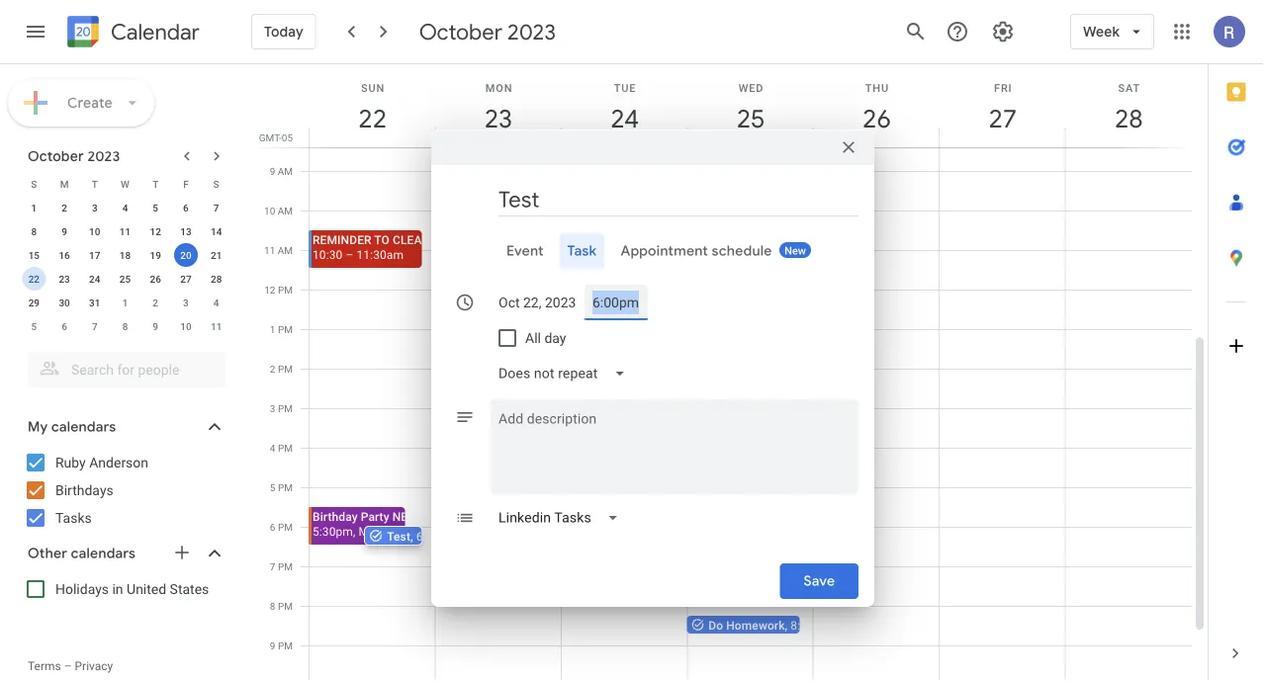 Task type: describe. For each thing, give the bounding box(es) containing it.
1 horizontal spatial tab list
[[1209, 64, 1264, 626]]

pm for 9 pm
[[278, 640, 293, 652]]

pm for 8 pm
[[278, 601, 293, 613]]

8 for november 8 element
[[122, 321, 128, 333]]

create
[[67, 94, 113, 112]]

22 inside "element"
[[28, 273, 40, 285]]

14 element
[[204, 220, 228, 243]]

calendars for my calendars
[[51, 419, 116, 436]]

all
[[525, 330, 541, 347]]

4 for november 4 element
[[214, 297, 219, 309]]

pm for 7 pm
[[278, 561, 293, 573]]

22 cell
[[19, 267, 49, 291]]

17 element
[[83, 243, 107, 267]]

28 link
[[1107, 96, 1152, 142]]

birthday party new time 5:30pm , my house
[[313, 510, 449, 539]]

0 horizontal spatial october 2023
[[28, 147, 120, 165]]

29
[[28, 297, 40, 309]]

add other calendars image
[[172, 543, 192, 563]]

31
[[89, 297, 100, 309]]

25 link
[[728, 96, 774, 142]]

sat
[[1119, 82, 1141, 94]]

3 for 3 pm
[[270, 403, 276, 415]]

all day
[[525, 330, 566, 347]]

thu 26
[[862, 82, 890, 135]]

task button
[[560, 234, 605, 269]]

4 pm
[[270, 442, 293, 454]]

13
[[180, 226, 192, 238]]

day
[[545, 330, 566, 347]]

19
[[150, 249, 161, 261]]

2 pm
[[270, 363, 293, 375]]

campus meeting button
[[435, 211, 548, 248]]

11:30am
[[357, 248, 404, 262]]

row containing 29
[[19, 291, 232, 315]]

22 column header
[[309, 64, 436, 147]]

do homework , 8:15pm
[[709, 619, 832, 633]]

privacy
[[75, 660, 113, 674]]

birthday
[[313, 510, 358, 524]]

12 for 12
[[150, 226, 161, 238]]

1 horizontal spatial ,
[[411, 530, 413, 544]]

sat 28
[[1114, 82, 1142, 135]]

0 vertical spatial 7
[[214, 202, 219, 214]]

6 pm
[[270, 522, 293, 533]]

event button
[[499, 234, 552, 269]]

row containing 22
[[19, 267, 232, 291]]

24 link
[[602, 96, 648, 142]]

12 element
[[144, 220, 167, 243]]

m
[[60, 178, 69, 190]]

november 4 element
[[204, 291, 228, 315]]

24 element
[[83, 267, 107, 291]]

sun 22
[[357, 82, 386, 135]]

23 element
[[53, 267, 76, 291]]

05
[[282, 132, 293, 143]]

appointment schedule
[[621, 242, 772, 260]]

26 link
[[854, 96, 900, 142]]

0 vertical spatial 2023
[[508, 18, 556, 46]]

5 for 5 pm
[[270, 482, 276, 494]]

0 vertical spatial 2
[[62, 202, 67, 214]]

november 7 element
[[83, 315, 107, 338]]

pm for 3 pm
[[278, 403, 293, 415]]

5:30pm
[[313, 525, 353, 539]]

gmt-
[[259, 132, 282, 143]]

20 cell
[[171, 243, 201, 267]]

26 inside 26 column header
[[862, 102, 890, 135]]

mon
[[486, 82, 513, 94]]

24 inside column header
[[610, 102, 638, 135]]

0 horizontal spatial 1
[[31, 202, 37, 214]]

10:30
[[313, 248, 343, 262]]

, inside birthday party new time 5:30pm , my house
[[353, 525, 356, 539]]

3 pm
[[270, 403, 293, 415]]

11 am
[[264, 244, 293, 256]]

birthdays
[[55, 482, 114, 499]]

november 6 element
[[53, 315, 76, 338]]

27 element
[[174, 267, 198, 291]]

9 for 9 pm
[[270, 640, 276, 652]]

fri 27
[[988, 82, 1016, 135]]

0 vertical spatial 6
[[183, 202, 189, 214]]

row containing 15
[[19, 243, 232, 267]]

20, today element
[[174, 243, 198, 267]]

mon 23
[[483, 82, 513, 135]]

house
[[378, 525, 413, 539]]

homework
[[727, 619, 785, 633]]

7 for 7 pm
[[270, 561, 276, 573]]

today
[[264, 23, 304, 41]]

12 pm
[[264, 284, 293, 296]]

Start time text field
[[593, 291, 640, 315]]

0 vertical spatial 4
[[122, 202, 128, 214]]

16
[[59, 249, 70, 261]]

meeting
[[486, 213, 531, 227]]

24 column header
[[561, 64, 688, 147]]

anderson
[[89, 455, 148, 471]]

thu
[[866, 82, 890, 94]]

1 vertical spatial –
[[64, 660, 72, 674]]

7 for november 7 'element'
[[92, 321, 98, 333]]

row containing s
[[19, 172, 232, 196]]

to
[[374, 233, 390, 247]]

f
[[183, 178, 189, 190]]

2 for the 'november 2' element
[[153, 297, 158, 309]]

other
[[28, 545, 67, 563]]

23 inside row
[[59, 273, 70, 285]]

1 s from the left
[[31, 178, 37, 190]]

my calendars list
[[4, 447, 245, 534]]

18 element
[[113, 243, 137, 267]]

24 inside row
[[89, 273, 100, 285]]

31 element
[[83, 291, 107, 315]]

terms link
[[28, 660, 61, 674]]

17
[[89, 249, 100, 261]]

other calendars button
[[4, 538, 245, 570]]

10 for 'november 10' element
[[180, 321, 192, 333]]

15
[[28, 249, 40, 261]]

tue 24
[[610, 82, 638, 135]]

my calendars
[[28, 419, 116, 436]]

tasks
[[55, 510, 92, 526]]

– inside reminder to clean 10:30 – 11:30am
[[346, 248, 354, 262]]

row containing 1
[[19, 196, 232, 220]]

appointment
[[621, 242, 709, 260]]

18
[[120, 249, 131, 261]]

do
[[709, 619, 724, 633]]

tab list containing event
[[447, 234, 859, 269]]

27 column header
[[939, 64, 1066, 147]]

pm for 2 pm
[[278, 363, 293, 375]]

10 for 10 element
[[89, 226, 100, 238]]

11 for november 11 element
[[211, 321, 222, 333]]

my inside birthday party new time 5:30pm , my house
[[359, 525, 375, 539]]

november 9 element
[[144, 315, 167, 338]]

29 element
[[22, 291, 46, 315]]

27 inside row
[[180, 273, 192, 285]]

schedule
[[712, 242, 772, 260]]

11 for 11 am
[[264, 244, 275, 256]]

6 for 'november 6' element
[[62, 321, 67, 333]]

0 horizontal spatial 2023
[[88, 147, 120, 165]]

1 for 'november 1' "element"
[[122, 297, 128, 309]]

2 s from the left
[[213, 178, 219, 190]]

30
[[59, 297, 70, 309]]

16 element
[[53, 243, 76, 267]]

25 inside 25 element
[[120, 273, 131, 285]]

14
[[211, 226, 222, 238]]

reminder
[[313, 233, 372, 247]]

28 column header
[[1065, 64, 1193, 147]]

13 element
[[174, 220, 198, 243]]

today button
[[251, 8, 316, 55]]

clean
[[393, 233, 431, 247]]

11 for 11 element
[[120, 226, 131, 238]]

Add description text field
[[491, 408, 859, 479]]

26 inside 26 element
[[150, 273, 161, 285]]

tue
[[614, 82, 637, 94]]

holidays in united states
[[55, 581, 209, 598]]

Search for people text field
[[40, 352, 214, 388]]

task
[[568, 242, 597, 260]]

1 for 1 pm
[[270, 324, 276, 335]]

1 pm
[[270, 324, 293, 335]]

0 horizontal spatial 3
[[92, 202, 98, 214]]



Task type: vqa. For each thing, say whether or not it's contained in the screenshot.


Task type: locate. For each thing, give the bounding box(es) containing it.
2 pm from the top
[[278, 324, 293, 335]]

in
[[112, 581, 123, 598]]

6 down f
[[183, 202, 189, 214]]

1 vertical spatial my
[[359, 525, 375, 539]]

t
[[92, 178, 98, 190], [153, 178, 159, 190]]

3 am from the top
[[278, 244, 293, 256]]

ruby
[[55, 455, 86, 471]]

1 vertical spatial 1
[[122, 297, 128, 309]]

1 horizontal spatial –
[[346, 248, 354, 262]]

– down the reminder
[[346, 248, 354, 262]]

0 horizontal spatial –
[[64, 660, 72, 674]]

– right terms
[[64, 660, 72, 674]]

28 inside "element"
[[211, 273, 222, 285]]

0 horizontal spatial my
[[28, 419, 48, 436]]

0 horizontal spatial 5
[[31, 321, 37, 333]]

1 down 12 pm
[[270, 324, 276, 335]]

0 horizontal spatial october
[[28, 147, 84, 165]]

1 up 15 "element"
[[31, 202, 37, 214]]

1 row from the top
[[19, 172, 232, 196]]

4 for 4 pm
[[270, 442, 276, 454]]

28 down 21
[[211, 273, 222, 285]]

11 up the 18
[[120, 226, 131, 238]]

6 for 6 pm
[[270, 522, 276, 533]]

pm for 6 pm
[[278, 522, 293, 533]]

s right f
[[213, 178, 219, 190]]

6pm
[[416, 530, 440, 544]]

0 horizontal spatial 2
[[62, 202, 67, 214]]

0 horizontal spatial 10
[[89, 226, 100, 238]]

pm up 7 pm
[[278, 522, 293, 533]]

2
[[62, 202, 67, 214], [153, 297, 158, 309], [270, 363, 276, 375]]

pm up 3 pm
[[278, 363, 293, 375]]

1 horizontal spatial 10
[[180, 321, 192, 333]]

time
[[421, 510, 449, 524]]

23 link
[[476, 96, 522, 142]]

1 horizontal spatial 24
[[610, 102, 638, 135]]

0 vertical spatial –
[[346, 248, 354, 262]]

october 2023 up mon at the top left of the page
[[419, 18, 556, 46]]

sun
[[361, 82, 385, 94]]

terms
[[28, 660, 61, 674]]

october 2023
[[419, 18, 556, 46], [28, 147, 120, 165]]

october
[[419, 18, 503, 46], [28, 147, 84, 165]]

22 up 29
[[28, 273, 40, 285]]

1 t from the left
[[92, 178, 98, 190]]

1 vertical spatial 27
[[180, 273, 192, 285]]

2 horizontal spatial 1
[[270, 324, 276, 335]]

10 am
[[264, 205, 293, 217]]

0 vertical spatial 23
[[483, 102, 512, 135]]

2 vertical spatial 7
[[270, 561, 276, 573]]

united
[[127, 581, 166, 598]]

22 element
[[22, 267, 46, 291]]

fri
[[995, 82, 1013, 94]]

10 inside grid
[[264, 205, 275, 217]]

None search field
[[0, 344, 245, 388]]

8:15pm
[[791, 619, 832, 633]]

wed 25
[[736, 82, 764, 135]]

22 down sun
[[357, 102, 386, 135]]

9 up 16 element
[[62, 226, 67, 238]]

1 horizontal spatial t
[[153, 178, 159, 190]]

pm for 4 pm
[[278, 442, 293, 454]]

3 up 10 element
[[92, 202, 98, 214]]

12 down 11 am
[[264, 284, 276, 296]]

1 vertical spatial 8
[[122, 321, 128, 333]]

8
[[31, 226, 37, 238], [122, 321, 128, 333], [270, 601, 276, 613]]

0 vertical spatial 11
[[120, 226, 131, 238]]

pm down 6 pm
[[278, 561, 293, 573]]

2 vertical spatial 1
[[270, 324, 276, 335]]

0 vertical spatial 25
[[736, 102, 764, 135]]

8 pm from the top
[[278, 561, 293, 573]]

3 up 'november 10' element
[[183, 297, 189, 309]]

am for 9 am
[[278, 165, 293, 177]]

10 up 17
[[89, 226, 100, 238]]

9
[[270, 165, 275, 177], [62, 226, 67, 238], [153, 321, 158, 333], [270, 640, 276, 652]]

gmt-05
[[259, 132, 293, 143]]

ruby anderson
[[55, 455, 148, 471]]

1 vertical spatial 10
[[89, 226, 100, 238]]

24 down the tue
[[610, 102, 638, 135]]

10 up 11 am
[[264, 205, 275, 217]]

Add title text field
[[499, 185, 859, 215]]

25 inside wed 25
[[736, 102, 764, 135]]

1 horizontal spatial s
[[213, 178, 219, 190]]

terms – privacy
[[28, 660, 113, 674]]

5 up 12 element
[[153, 202, 158, 214]]

2023 down create
[[88, 147, 120, 165]]

1 vertical spatial 4
[[214, 297, 219, 309]]

new
[[393, 510, 419, 524]]

calendars up the ruby
[[51, 419, 116, 436]]

4 inside november 4 element
[[214, 297, 219, 309]]

event
[[507, 242, 544, 260]]

0 vertical spatial 12
[[150, 226, 161, 238]]

, down the birthday
[[353, 525, 356, 539]]

26 down 19
[[150, 273, 161, 285]]

0 horizontal spatial t
[[92, 178, 98, 190]]

2 down m
[[62, 202, 67, 214]]

Start date text field
[[499, 291, 577, 315]]

27 down fri
[[988, 102, 1016, 135]]

row containing 5
[[19, 315, 232, 338]]

5
[[153, 202, 158, 214], [31, 321, 37, 333], [270, 482, 276, 494]]

1 horizontal spatial 12
[[264, 284, 276, 296]]

5 pm from the top
[[278, 442, 293, 454]]

7 up 14 element
[[214, 202, 219, 214]]

2023
[[508, 18, 556, 46], [88, 147, 120, 165]]

2 vertical spatial 2
[[270, 363, 276, 375]]

new element
[[780, 242, 811, 258]]

0 horizontal spatial 26
[[150, 273, 161, 285]]

7 pm
[[270, 561, 293, 573]]

28
[[1114, 102, 1142, 135], [211, 273, 222, 285]]

8 up 15 "element"
[[31, 226, 37, 238]]

october 2023 up m
[[28, 147, 120, 165]]

0 vertical spatial 24
[[610, 102, 638, 135]]

november 5 element
[[22, 315, 46, 338]]

1 horizontal spatial october 2023
[[419, 18, 556, 46]]

–
[[346, 248, 354, 262], [64, 660, 72, 674]]

25
[[736, 102, 764, 135], [120, 273, 131, 285]]

26 column header
[[813, 64, 940, 147]]

s
[[31, 178, 37, 190], [213, 178, 219, 190]]

25 column header
[[687, 64, 814, 147]]

calendar heading
[[107, 18, 200, 46]]

november 11 element
[[204, 315, 228, 338]]

1 vertical spatial 5
[[31, 321, 37, 333]]

november 10 element
[[174, 315, 198, 338]]

10 pm from the top
[[278, 640, 293, 652]]

2 up 3 pm
[[270, 363, 276, 375]]

row containing 8
[[19, 220, 232, 243]]

27 link
[[981, 96, 1026, 142]]

10 element
[[83, 220, 107, 243]]

7 pm from the top
[[278, 522, 293, 533]]

0 vertical spatial october
[[419, 18, 503, 46]]

4 up november 11 element
[[214, 297, 219, 309]]

7 down 31 element
[[92, 321, 98, 333]]

0 vertical spatial 22
[[357, 102, 386, 135]]

26 down thu
[[862, 102, 890, 135]]

create button
[[8, 79, 154, 127]]

1 vertical spatial 6
[[62, 321, 67, 333]]

22 inside column header
[[357, 102, 386, 135]]

am down 05
[[278, 165, 293, 177]]

10 down november 3 'element'
[[180, 321, 192, 333]]

grid
[[253, 64, 1208, 682]]

22
[[357, 102, 386, 135], [28, 273, 40, 285]]

0 vertical spatial 10
[[264, 205, 275, 217]]

week
[[1084, 23, 1120, 41]]

4 pm from the top
[[278, 403, 293, 415]]

october up mon at the top left of the page
[[419, 18, 503, 46]]

s left m
[[31, 178, 37, 190]]

t right m
[[92, 178, 98, 190]]

27 inside column header
[[988, 102, 1016, 135]]

3 row from the top
[[19, 220, 232, 243]]

calendars for other calendars
[[71, 545, 136, 563]]

, left 6pm
[[411, 530, 413, 544]]

1 vertical spatial 28
[[211, 273, 222, 285]]

11 down 10 am
[[264, 244, 275, 256]]

1 vertical spatial october
[[28, 147, 84, 165]]

0 horizontal spatial 27
[[180, 273, 192, 285]]

october 2023 grid
[[19, 172, 232, 338]]

27
[[988, 102, 1016, 135], [180, 273, 192, 285]]

am up 12 pm
[[278, 244, 293, 256]]

pm for 1 pm
[[278, 324, 293, 335]]

0 vertical spatial 27
[[988, 102, 1016, 135]]

1 horizontal spatial my
[[359, 525, 375, 539]]

2 vertical spatial 11
[[211, 321, 222, 333]]

october up m
[[28, 147, 84, 165]]

2 horizontal spatial 2
[[270, 363, 276, 375]]

23
[[483, 102, 512, 135], [59, 273, 70, 285]]

2 horizontal spatial 10
[[264, 205, 275, 217]]

7 down 6 pm
[[270, 561, 276, 573]]

3 for november 3 'element'
[[183, 297, 189, 309]]

main drawer image
[[24, 20, 48, 44]]

3 inside grid
[[270, 403, 276, 415]]

2 vertical spatial 4
[[270, 442, 276, 454]]

9 pm
[[270, 640, 293, 652]]

1 vertical spatial 24
[[89, 273, 100, 285]]

am for 11 am
[[278, 244, 293, 256]]

2 inside grid
[[270, 363, 276, 375]]

1
[[31, 202, 37, 214], [122, 297, 128, 309], [270, 324, 276, 335]]

30 element
[[53, 291, 76, 315]]

5 row from the top
[[19, 267, 232, 291]]

3 down '2 pm'
[[270, 403, 276, 415]]

calendars
[[51, 419, 116, 436], [71, 545, 136, 563]]

27 down 20
[[180, 273, 192, 285]]

4 up 11 element
[[122, 202, 128, 214]]

2 vertical spatial 5
[[270, 482, 276, 494]]

1 horizontal spatial 22
[[357, 102, 386, 135]]

november 1 element
[[113, 291, 137, 315]]

test
[[387, 530, 411, 544]]

28 inside 'column header'
[[1114, 102, 1142, 135]]

9 pm from the top
[[278, 601, 293, 613]]

23 up 30 on the left of page
[[59, 273, 70, 285]]

1 horizontal spatial 25
[[736, 102, 764, 135]]

2 horizontal spatial 7
[[270, 561, 276, 573]]

0 vertical spatial 8
[[31, 226, 37, 238]]

6 down 5 pm
[[270, 522, 276, 533]]

1 horizontal spatial 11
[[211, 321, 222, 333]]

9 am
[[270, 165, 293, 177]]

0 vertical spatial 1
[[31, 202, 37, 214]]

0 vertical spatial 28
[[1114, 102, 1142, 135]]

2 horizontal spatial 4
[[270, 442, 276, 454]]

new
[[785, 245, 806, 257]]

4 inside grid
[[270, 442, 276, 454]]

7 inside 'element'
[[92, 321, 98, 333]]

15 element
[[22, 243, 46, 267]]

9 for 9 am
[[270, 165, 275, 177]]

3 pm from the top
[[278, 363, 293, 375]]

22 link
[[350, 96, 396, 142]]

week button
[[1071, 8, 1155, 55]]

3 inside 'element'
[[183, 297, 189, 309]]

2 t from the left
[[153, 178, 159, 190]]

28 element
[[204, 267, 228, 291]]

11 element
[[113, 220, 137, 243]]

5 down 4 pm
[[270, 482, 276, 494]]

1 horizontal spatial october
[[419, 18, 503, 46]]

0 horizontal spatial 6
[[62, 321, 67, 333]]

1 horizontal spatial 7
[[214, 202, 219, 214]]

12 up 19
[[150, 226, 161, 238]]

2 vertical spatial 10
[[180, 321, 192, 333]]

4
[[122, 202, 128, 214], [214, 297, 219, 309], [270, 442, 276, 454]]

, left 8:15pm
[[785, 619, 788, 633]]

am down 9 am
[[278, 205, 293, 217]]

1 vertical spatial calendars
[[71, 545, 136, 563]]

row group containing 1
[[19, 196, 232, 338]]

1 horizontal spatial 2
[[153, 297, 158, 309]]

pm for 12 pm
[[278, 284, 293, 296]]

am
[[278, 165, 293, 177], [278, 205, 293, 217], [278, 244, 293, 256]]

pm for 5 pm
[[278, 482, 293, 494]]

8 down 'november 1' "element"
[[122, 321, 128, 333]]

campus
[[439, 213, 483, 227]]

1 horizontal spatial 3
[[183, 297, 189, 309]]

my calendars button
[[4, 412, 245, 443]]

2023 up mon at the top left of the page
[[508, 18, 556, 46]]

1 vertical spatial 23
[[59, 273, 70, 285]]

row group
[[19, 196, 232, 338]]

2 row from the top
[[19, 196, 232, 220]]

pm down '2 pm'
[[278, 403, 293, 415]]

pm up '2 pm'
[[278, 324, 293, 335]]

0 horizontal spatial s
[[31, 178, 37, 190]]

wed
[[739, 82, 764, 94]]

1 inside "element"
[[122, 297, 128, 309]]

9 down the 'november 2' element
[[153, 321, 158, 333]]

1 horizontal spatial 4
[[214, 297, 219, 309]]

25 element
[[113, 267, 137, 291]]

6
[[183, 202, 189, 214], [62, 321, 67, 333], [270, 522, 276, 533]]

1 horizontal spatial 8
[[122, 321, 128, 333]]

0 horizontal spatial tab list
[[447, 234, 859, 269]]

pm down 7 pm
[[278, 601, 293, 613]]

2 up november 9 element
[[153, 297, 158, 309]]

12 inside row
[[150, 226, 161, 238]]

28 down sat
[[1114, 102, 1142, 135]]

6 inside grid
[[270, 522, 276, 533]]

1 pm from the top
[[278, 284, 293, 296]]

pm up 1 pm
[[278, 284, 293, 296]]

0 vertical spatial calendars
[[51, 419, 116, 436]]

0 horizontal spatial 23
[[59, 273, 70, 285]]

2 vertical spatial am
[[278, 244, 293, 256]]

november 3 element
[[174, 291, 198, 315]]

25 down wed
[[736, 102, 764, 135]]

privacy link
[[75, 660, 113, 674]]

8 down 7 pm
[[270, 601, 276, 613]]

9 down gmt-
[[270, 165, 275, 177]]

1 vertical spatial 7
[[92, 321, 98, 333]]

25 down the 18
[[120, 273, 131, 285]]

pm down 4 pm
[[278, 482, 293, 494]]

pm down '8 pm'
[[278, 640, 293, 652]]

1 horizontal spatial 23
[[483, 102, 512, 135]]

6 pm from the top
[[278, 482, 293, 494]]

1 horizontal spatial 5
[[153, 202, 158, 214]]

0 vertical spatial am
[[278, 165, 293, 177]]

settings menu image
[[992, 20, 1015, 44]]

2 horizontal spatial 3
[[270, 403, 276, 415]]

11 down november 4 element
[[211, 321, 222, 333]]

4 row from the top
[[19, 243, 232, 267]]

0 vertical spatial october 2023
[[419, 18, 556, 46]]

1 vertical spatial 26
[[150, 273, 161, 285]]

8 for 8 pm
[[270, 601, 276, 613]]

1 vertical spatial october 2023
[[28, 147, 120, 165]]

1 horizontal spatial 28
[[1114, 102, 1142, 135]]

12 inside grid
[[264, 284, 276, 296]]

4 up 5 pm
[[270, 442, 276, 454]]

12
[[150, 226, 161, 238], [264, 284, 276, 296]]

9 down '8 pm'
[[270, 640, 276, 652]]

26
[[862, 102, 890, 135], [150, 273, 161, 285]]

november 2 element
[[144, 291, 167, 315]]

10
[[264, 205, 275, 217], [89, 226, 100, 238], [180, 321, 192, 333]]

pm up 5 pm
[[278, 442, 293, 454]]

1 vertical spatial 2023
[[88, 147, 120, 165]]

23 column header
[[435, 64, 562, 147]]

2 am from the top
[[278, 205, 293, 217]]

23 down mon at the top left of the page
[[483, 102, 512, 135]]

0 vertical spatial 26
[[862, 102, 890, 135]]

0 horizontal spatial 7
[[92, 321, 98, 333]]

1 horizontal spatial 1
[[122, 297, 128, 309]]

1 up november 8 element
[[122, 297, 128, 309]]

None field
[[491, 356, 642, 392], [491, 501, 635, 536], [491, 356, 642, 392], [491, 501, 635, 536]]

2 horizontal spatial 6
[[270, 522, 276, 533]]

1 vertical spatial am
[[278, 205, 293, 217]]

21 element
[[204, 243, 228, 267]]

24 up '31'
[[89, 273, 100, 285]]

1 vertical spatial 12
[[264, 284, 276, 296]]

5 down 29 element
[[31, 321, 37, 333]]

19 element
[[144, 243, 167, 267]]

calendars up in
[[71, 545, 136, 563]]

holidays
[[55, 581, 109, 598]]

w
[[121, 178, 130, 190]]

test , 6pm
[[387, 530, 440, 544]]

26 element
[[144, 267, 167, 291]]

states
[[170, 581, 209, 598]]

my
[[28, 419, 48, 436], [359, 525, 375, 539]]

10 for 10 am
[[264, 205, 275, 217]]

2 for 2 pm
[[270, 363, 276, 375]]

2 vertical spatial 3
[[270, 403, 276, 415]]

7
[[214, 202, 219, 214], [92, 321, 98, 333], [270, 561, 276, 573]]

tab list
[[1209, 64, 1264, 626], [447, 234, 859, 269]]

0 horizontal spatial 28
[[211, 273, 222, 285]]

9 for november 9 element
[[153, 321, 158, 333]]

row
[[19, 172, 232, 196], [19, 196, 232, 220], [19, 220, 232, 243], [19, 243, 232, 267], [19, 267, 232, 291], [19, 291, 232, 315], [19, 315, 232, 338]]

calendar element
[[63, 12, 200, 55]]

1 vertical spatial 25
[[120, 273, 131, 285]]

t left f
[[153, 178, 159, 190]]

6 down the 30 element
[[62, 321, 67, 333]]

5 pm
[[270, 482, 293, 494]]

5 for the november 5 element at the top left of page
[[31, 321, 37, 333]]

12 for 12 pm
[[264, 284, 276, 296]]

2 horizontal spatial 8
[[270, 601, 276, 613]]

my inside my calendars dropdown button
[[28, 419, 48, 436]]

1 vertical spatial 2
[[153, 297, 158, 309]]

1 am from the top
[[278, 165, 293, 177]]

grid containing 22
[[253, 64, 1208, 682]]

campus meeting
[[439, 213, 531, 227]]

2 horizontal spatial ,
[[785, 619, 788, 633]]

7 row from the top
[[19, 315, 232, 338]]

23 inside mon 23
[[483, 102, 512, 135]]

6 row from the top
[[19, 291, 232, 315]]

other calendars
[[28, 545, 136, 563]]

20
[[180, 249, 192, 261]]

november 8 element
[[113, 315, 137, 338]]

am for 10 am
[[278, 205, 293, 217]]

2 vertical spatial 8
[[270, 601, 276, 613]]



